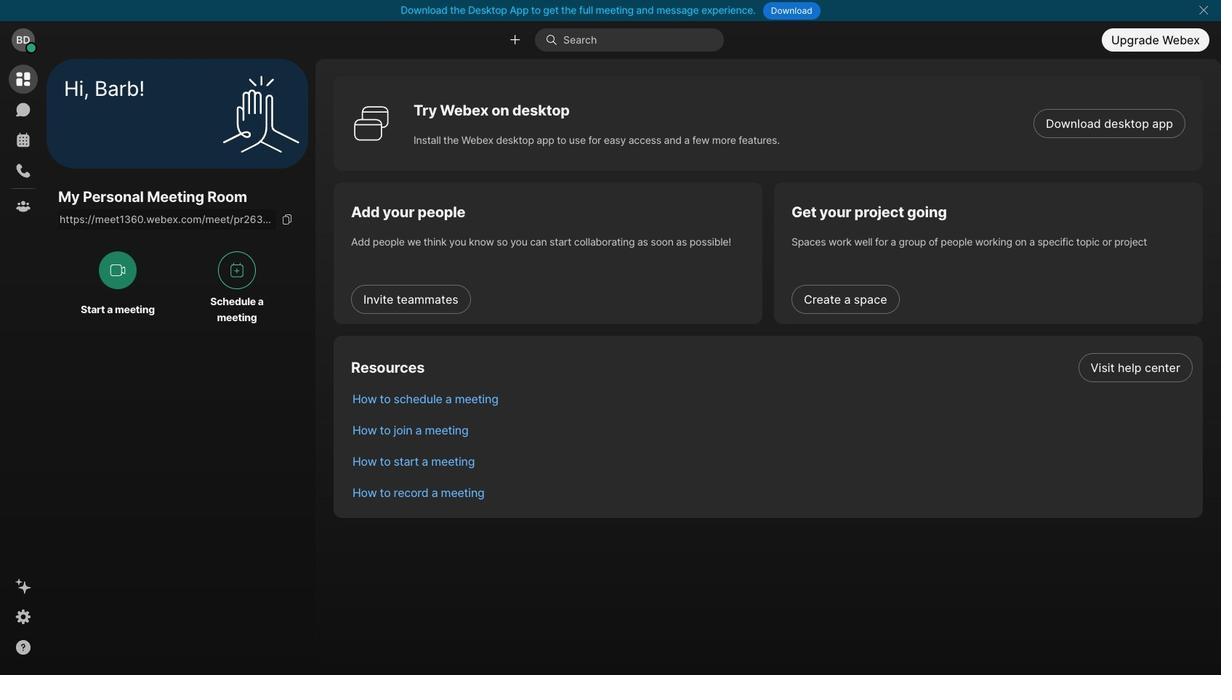 Task type: describe. For each thing, give the bounding box(es) containing it.
3 list item from the top
[[341, 414, 1203, 446]]

4 list item from the top
[[341, 446, 1203, 477]]

webex tab list
[[9, 65, 38, 221]]

5 list item from the top
[[341, 477, 1203, 508]]



Task type: locate. For each thing, give the bounding box(es) containing it.
1 list item from the top
[[341, 352, 1203, 383]]

list item
[[341, 352, 1203, 383], [341, 383, 1203, 414], [341, 414, 1203, 446], [341, 446, 1203, 477], [341, 477, 1203, 508]]

2 list item from the top
[[341, 383, 1203, 414]]

navigation
[[0, 59, 47, 675]]

None text field
[[58, 210, 276, 230]]

cancel_16 image
[[1198, 4, 1209, 16]]

two hands high fiving image
[[217, 70, 305, 157]]



Task type: vqa. For each thing, say whether or not it's contained in the screenshot.
text box
yes



